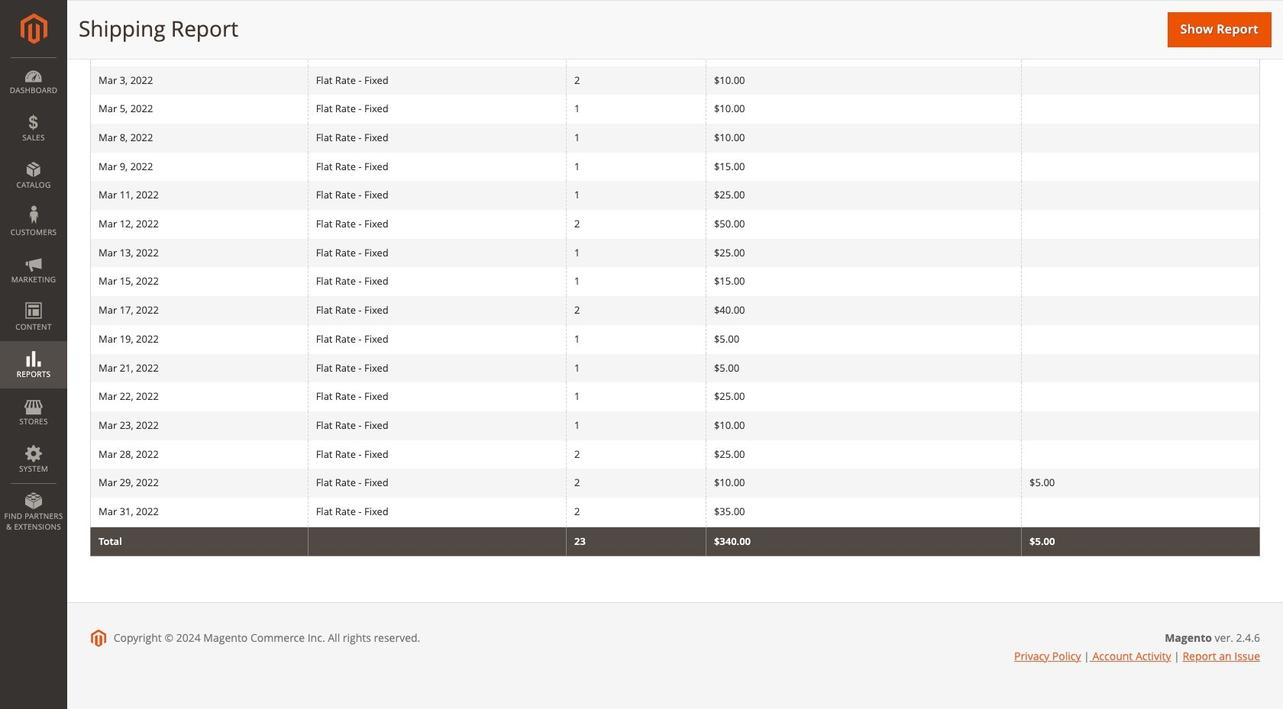 Task type: locate. For each thing, give the bounding box(es) containing it.
menu bar
[[0, 57, 67, 540]]

magento admin panel image
[[20, 13, 47, 44]]



Task type: vqa. For each thing, say whether or not it's contained in the screenshot.
text field
no



